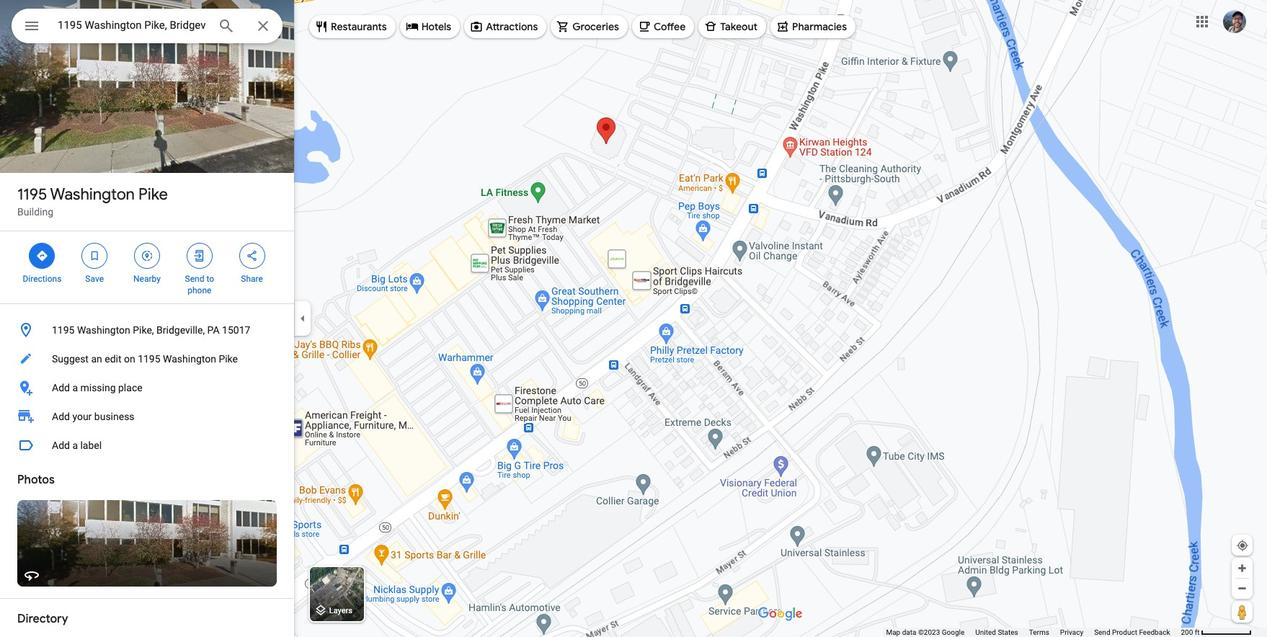 Task type: describe. For each thing, give the bounding box(es) containing it.
your
[[72, 411, 92, 423]]

terms button
[[1030, 628, 1050, 637]]

coffee
[[654, 20, 686, 33]]

show your location image
[[1237, 539, 1250, 552]]

united states button
[[976, 628, 1019, 637]]

1195 washington pike, bridgeville, pa 15017 button
[[0, 316, 294, 345]]

footer inside google maps element
[[887, 628, 1181, 637]]

layers
[[329, 607, 353, 616]]

add a missing place
[[52, 382, 143, 394]]

pike inside "button"
[[219, 353, 238, 365]]

photos
[[17, 473, 55, 487]]

building
[[17, 206, 53, 218]]

directions
[[23, 274, 62, 284]]

pike inside '1195 washington pike building'
[[138, 185, 168, 205]]

zoom in image
[[1237, 563, 1248, 574]]

place
[[118, 382, 143, 394]]

missing
[[80, 382, 116, 394]]

google account: cj baylor  
(christian.baylor@adept.ai) image
[[1224, 10, 1247, 33]]

groceries
[[573, 20, 619, 33]]

google maps element
[[0, 0, 1268, 637]]

washington for pike
[[50, 185, 135, 205]]

 search field
[[12, 9, 283, 46]]

terms
[[1030, 629, 1050, 637]]

groceries button
[[551, 9, 628, 44]]

1195 Washington Pike, Bridgeville, PA 15017 field
[[12, 9, 283, 43]]

 button
[[12, 9, 52, 46]]

suggest
[[52, 353, 89, 365]]

washington inside "button"
[[163, 353, 216, 365]]

add a label
[[52, 440, 102, 451]]

coffee button
[[632, 9, 695, 44]]

suggest an edit on 1195 washington pike
[[52, 353, 238, 365]]


[[141, 248, 154, 264]]

pa
[[207, 324, 220, 336]]

add a label button
[[0, 431, 294, 460]]

suggest an edit on 1195 washington pike button
[[0, 345, 294, 374]]

directory
[[17, 612, 68, 627]]

privacy
[[1061, 629, 1084, 637]]

privacy button
[[1061, 628, 1084, 637]]

send to phone
[[185, 274, 214, 296]]

zoom out image
[[1237, 583, 1248, 594]]

pike,
[[133, 324, 154, 336]]

send product feedback
[[1095, 629, 1171, 637]]

1195 for pike
[[17, 185, 47, 205]]

data
[[903, 629, 917, 637]]

send for send to phone
[[185, 274, 204, 284]]

united states
[[976, 629, 1019, 637]]

share
[[241, 274, 263, 284]]

washington for pike,
[[77, 324, 130, 336]]


[[193, 248, 206, 264]]

add for add your business
[[52, 411, 70, 423]]

hotels button
[[400, 9, 460, 44]]

add a missing place button
[[0, 374, 294, 402]]

label
[[80, 440, 102, 451]]



Task type: vqa. For each thing, say whether or not it's contained in the screenshot.
the ""
yes



Task type: locate. For each thing, give the bounding box(es) containing it.
a for label
[[72, 440, 78, 451]]

footer
[[887, 628, 1181, 637]]

phone
[[188, 286, 212, 296]]

1195 washington pike building
[[17, 185, 168, 218]]

pike
[[138, 185, 168, 205], [219, 353, 238, 365]]

a inside add a label button
[[72, 440, 78, 451]]

send inside send to phone
[[185, 274, 204, 284]]

1195 inside '1195 washington pike building'
[[17, 185, 47, 205]]

1 a from the top
[[72, 382, 78, 394]]

a left missing
[[72, 382, 78, 394]]

2 vertical spatial 1195
[[138, 353, 161, 365]]

send for send product feedback
[[1095, 629, 1111, 637]]

0 vertical spatial 1195
[[17, 185, 47, 205]]

actions for 1195 washington pike region
[[0, 231, 294, 304]]

1195 up suggest
[[52, 324, 75, 336]]

pharmacies button
[[771, 9, 856, 44]]

united
[[976, 629, 996, 637]]

0 vertical spatial pike
[[138, 185, 168, 205]]

hotels
[[422, 20, 452, 33]]

add inside add your business link
[[52, 411, 70, 423]]

restaurants button
[[309, 9, 396, 44]]

a left 'label'
[[72, 440, 78, 451]]

1195 washington pike main content
[[0, 0, 294, 637]]

add your business link
[[0, 402, 294, 431]]

©2023
[[919, 629, 940, 637]]

1195 up building
[[17, 185, 47, 205]]

washington inside '1195 washington pike building'
[[50, 185, 135, 205]]

a inside add a missing place button
[[72, 382, 78, 394]]

add left 'label'
[[52, 440, 70, 451]]

1 vertical spatial 1195
[[52, 324, 75, 336]]

washington inside button
[[77, 324, 130, 336]]


[[88, 248, 101, 264]]

1195 washington pike, bridgeville, pa 15017
[[52, 324, 250, 336]]

15017
[[222, 324, 250, 336]]

google
[[942, 629, 965, 637]]

a for missing
[[72, 382, 78, 394]]

add down suggest
[[52, 382, 70, 394]]

1 horizontal spatial pike
[[219, 353, 238, 365]]

product
[[1113, 629, 1138, 637]]

1 horizontal spatial send
[[1095, 629, 1111, 637]]


[[23, 16, 40, 36]]

attractions button
[[464, 9, 547, 44]]

add
[[52, 382, 70, 394], [52, 411, 70, 423], [52, 440, 70, 451]]

pharmacies
[[793, 20, 847, 33]]

bridgeville,
[[157, 324, 205, 336]]

send inside button
[[1095, 629, 1111, 637]]

business
[[94, 411, 135, 423]]

2 vertical spatial washington
[[163, 353, 216, 365]]

1195 inside button
[[52, 324, 75, 336]]

collapse side panel image
[[295, 311, 311, 327]]

a
[[72, 382, 78, 394], [72, 440, 78, 451]]

200 ft
[[1181, 629, 1200, 637]]

send up phone
[[185, 274, 204, 284]]

show street view coverage image
[[1232, 601, 1253, 623]]

none field inside 1195 washington pike, bridgeville, pa 15017 field
[[58, 17, 206, 34]]

1 vertical spatial send
[[1095, 629, 1111, 637]]

send left the product
[[1095, 629, 1111, 637]]

0 vertical spatial washington
[[50, 185, 135, 205]]

1 vertical spatial add
[[52, 411, 70, 423]]

add inside add a missing place button
[[52, 382, 70, 394]]

nearby
[[133, 274, 161, 284]]

2 horizontal spatial 1195
[[138, 353, 161, 365]]


[[246, 248, 259, 264]]

map
[[887, 629, 901, 637]]

add inside add a label button
[[52, 440, 70, 451]]

takeout
[[720, 20, 758, 33]]

add left your
[[52, 411, 70, 423]]

on
[[124, 353, 135, 365]]

1195
[[17, 185, 47, 205], [52, 324, 75, 336], [138, 353, 161, 365]]

attractions
[[486, 20, 538, 33]]

feedback
[[1140, 629, 1171, 637]]

ft
[[1195, 629, 1200, 637]]

None field
[[58, 17, 206, 34]]

1 add from the top
[[52, 382, 70, 394]]

200
[[1181, 629, 1194, 637]]

pike down 15017
[[219, 353, 238, 365]]

1195 for pike,
[[52, 324, 75, 336]]

2 vertical spatial add
[[52, 440, 70, 451]]

send product feedback button
[[1095, 628, 1171, 637]]

2 add from the top
[[52, 411, 70, 423]]

washington down bridgeville,
[[163, 353, 216, 365]]

takeout button
[[699, 9, 767, 44]]

1195 inside "button"
[[138, 353, 161, 365]]

3 add from the top
[[52, 440, 70, 451]]

washington
[[50, 185, 135, 205], [77, 324, 130, 336], [163, 353, 216, 365]]

restaurants
[[331, 20, 387, 33]]

1 vertical spatial a
[[72, 440, 78, 451]]

1 vertical spatial washington
[[77, 324, 130, 336]]

add for add a label
[[52, 440, 70, 451]]

map data ©2023 google
[[887, 629, 965, 637]]

states
[[998, 629, 1019, 637]]

edit
[[105, 353, 122, 365]]

200 ft button
[[1181, 629, 1253, 637]]

1 horizontal spatial 1195
[[52, 324, 75, 336]]

footer containing map data ©2023 google
[[887, 628, 1181, 637]]

pike up  on the left
[[138, 185, 168, 205]]

to
[[207, 274, 214, 284]]

washington up an
[[77, 324, 130, 336]]

add your business
[[52, 411, 135, 423]]

1195 right 'on'
[[138, 353, 161, 365]]

0 vertical spatial add
[[52, 382, 70, 394]]

send
[[185, 274, 204, 284], [1095, 629, 1111, 637]]

an
[[91, 353, 102, 365]]

save
[[85, 274, 104, 284]]

2 a from the top
[[72, 440, 78, 451]]

0 vertical spatial a
[[72, 382, 78, 394]]

washington up building
[[50, 185, 135, 205]]

0 horizontal spatial pike
[[138, 185, 168, 205]]

add for add a missing place
[[52, 382, 70, 394]]

0 horizontal spatial 1195
[[17, 185, 47, 205]]

0 horizontal spatial send
[[185, 274, 204, 284]]


[[36, 248, 49, 264]]

0 vertical spatial send
[[185, 274, 204, 284]]

1 vertical spatial pike
[[219, 353, 238, 365]]



